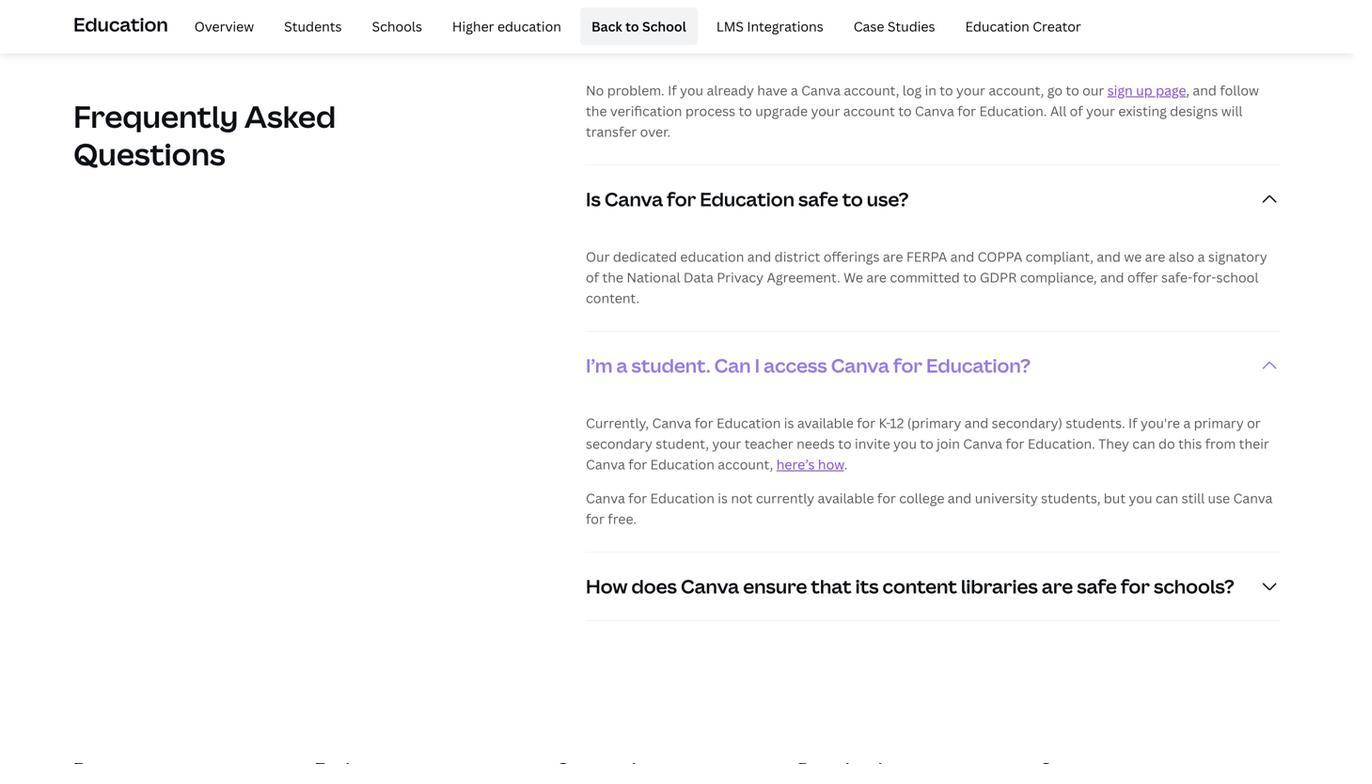 Task type: locate. For each thing, give the bounding box(es) containing it.
you inside canva for education is not currently available for college and university students, but you can still use canva for free.
[[1129, 490, 1153, 508]]

does
[[631, 574, 677, 600]]

education
[[73, 11, 168, 37], [965, 17, 1030, 35], [700, 186, 795, 212], [717, 415, 781, 432], [650, 456, 715, 474], [650, 490, 715, 508]]

will
[[1221, 102, 1243, 120]]

1 vertical spatial i
[[755, 353, 760, 379]]

can inside canva for education is not currently available for college and university students, but you can still use canva for free.
[[1156, 490, 1179, 508]]

is up teacher
[[784, 415, 794, 432]]

can left still
[[1156, 490, 1179, 508]]

education up data in the top of the page
[[680, 248, 744, 266]]

1 horizontal spatial education
[[680, 248, 744, 266]]

0 vertical spatial already
[[666, 20, 737, 46]]

have inside dropdown button
[[741, 20, 786, 46]]

privacy
[[717, 269, 764, 287]]

currently, canva for education is available for k-12 (primary and secondary) students. if you're a primary or secondary student, your teacher needs to invite you to join canva for education. they can do this from their canva for education account,
[[586, 415, 1269, 474]]

of right all
[[1070, 102, 1083, 120]]

0 horizontal spatial safe
[[799, 186, 839, 212]]

libraries
[[961, 574, 1038, 600]]

here's how .
[[777, 456, 848, 474]]

designs
[[1170, 102, 1218, 120]]

can
[[714, 353, 751, 379]]

the inside , and follow the verification process to upgrade your account to canva for education. all of your existing designs will transfer over.
[[586, 102, 607, 120]]

safe up district
[[799, 186, 839, 212]]

the down no
[[586, 102, 607, 120]]

all
[[1050, 102, 1067, 120]]

for up free.
[[628, 490, 647, 508]]

a up the upgrade
[[791, 82, 798, 99]]

already
[[666, 20, 737, 46], [707, 82, 754, 99]]

is inside "currently, canva for education is available for k-12 (primary and secondary) students. if you're a primary or secondary student, your teacher needs to invite you to join canva for education. they can do this from their canva for education account,"
[[784, 415, 794, 432]]

of down our
[[586, 269, 599, 287]]

how
[[586, 574, 628, 600]]

students
[[284, 17, 342, 35]]

is left not on the bottom right of the page
[[718, 490, 728, 508]]

2 vertical spatial you
[[1129, 490, 1153, 508]]

1 vertical spatial can
[[1156, 490, 1179, 508]]

12
[[890, 415, 904, 432]]

education. left all
[[979, 102, 1047, 120]]

and up privacy
[[747, 248, 771, 266]]

coppa
[[978, 248, 1023, 266]]

you right the but
[[1129, 490, 1153, 508]]

available down the "."
[[818, 490, 874, 508]]

1 vertical spatial of
[[586, 269, 599, 287]]

to inside dropdown button
[[842, 186, 863, 212]]

account, down teacher
[[718, 456, 773, 474]]

1 horizontal spatial safe
[[1077, 574, 1117, 600]]

1 vertical spatial is
[[718, 490, 728, 508]]

if inside "currently, canva for education is available for k-12 (primary and secondary) students. if you're a primary or secondary student, your teacher needs to invite you to join canva for education. they can do this from their canva for education account,"
[[1129, 415, 1138, 432]]

0 horizontal spatial if
[[668, 82, 677, 99]]

are right libraries
[[1042, 574, 1073, 600]]

you up the process
[[680, 82, 704, 99]]

i right if
[[657, 20, 662, 46]]

creator
[[1033, 17, 1081, 35]]

k-
[[879, 415, 890, 432]]

0 vertical spatial education.
[[979, 102, 1047, 120]]

canva
[[805, 20, 863, 46], [801, 82, 841, 99], [915, 102, 954, 120], [605, 186, 663, 212], [831, 353, 890, 379], [652, 415, 692, 432], [963, 435, 1003, 453], [586, 456, 625, 474], [586, 490, 625, 508], [1233, 490, 1273, 508], [681, 574, 739, 600]]

1 vertical spatial education
[[680, 248, 744, 266]]

its
[[855, 574, 879, 600]]

frequently
[[73, 96, 238, 137]]

0 vertical spatial available
[[797, 415, 854, 432]]

for left free.
[[586, 510, 605, 528]]

but
[[1104, 490, 1126, 508]]

education. down students.
[[1028, 435, 1095, 453]]

0 vertical spatial have
[[741, 20, 786, 46]]

your left teacher
[[712, 435, 741, 453]]

this
[[1178, 435, 1202, 453]]

1 horizontal spatial of
[[1070, 102, 1083, 120]]

the up content. on the top left
[[602, 269, 624, 287]]

not
[[731, 490, 753, 508]]

education right higher at the top
[[497, 17, 561, 35]]

available up needs
[[797, 415, 854, 432]]

, and follow the verification process to upgrade your account to canva for education. all of your existing designs will transfer over.
[[586, 82, 1259, 141]]

to left gdpr
[[963, 269, 977, 287]]

1 vertical spatial the
[[602, 269, 624, 287]]

up
[[1136, 82, 1153, 99]]

and inside , and follow the verification process to upgrade your account to canva for education. all of your existing designs will transfer over.
[[1193, 82, 1217, 99]]

i'm a student. can i access canva for education? button
[[586, 332, 1281, 400]]

0 vertical spatial the
[[586, 102, 607, 120]]

a right lms
[[790, 20, 801, 46]]

and right ferpa
[[951, 248, 975, 266]]

1 vertical spatial education.
[[1028, 435, 1095, 453]]

how
[[818, 456, 844, 474]]

account, up the account
[[844, 82, 899, 99]]

upgrade
[[755, 102, 808, 120]]

account
[[843, 102, 895, 120]]

and inside "currently, canva for education is available for k-12 (primary and secondary) students. if you're a primary or secondary student, your teacher needs to invite you to join canva for education. they can do this from their canva for education account,"
[[965, 415, 989, 432]]

already right if
[[666, 20, 737, 46]]

district
[[775, 248, 820, 266]]

education inside dropdown button
[[700, 186, 795, 212]]

students,
[[1041, 490, 1101, 508]]

verification
[[610, 102, 682, 120]]

you down 12
[[893, 435, 917, 453]]

are left ferpa
[[883, 248, 903, 266]]

is
[[784, 415, 794, 432], [718, 490, 728, 508]]

0 vertical spatial if
[[668, 82, 677, 99]]

or
[[1247, 415, 1261, 432]]

0 horizontal spatial i
[[657, 20, 662, 46]]

can inside "currently, canva for education is available for k-12 (primary and secondary) students. if you're a primary or secondary student, your teacher needs to invite you to join canva for education. they can do this from their canva for education account,"
[[1133, 435, 1155, 453]]

sign up page link
[[1108, 82, 1186, 99]]

safe
[[799, 186, 839, 212], [1077, 574, 1117, 600]]

and right college
[[948, 490, 972, 508]]

case
[[854, 17, 884, 35]]

0 horizontal spatial is
[[718, 490, 728, 508]]

back to school
[[591, 17, 686, 35]]

national
[[627, 269, 680, 287]]

0 horizontal spatial of
[[586, 269, 599, 287]]

are right we
[[867, 269, 887, 287]]

available inside "currently, canva for education is available for k-12 (primary and secondary) students. if you're a primary or secondary student, your teacher needs to invite you to join canva for education. they can do this from their canva for education account,"
[[797, 415, 854, 432]]

0 vertical spatial safe
[[799, 186, 839, 212]]

1 horizontal spatial account,
[[844, 82, 899, 99]]

what
[[586, 20, 636, 46]]

for left k-
[[857, 415, 876, 432]]

you
[[680, 82, 704, 99], [893, 435, 917, 453], [1129, 490, 1153, 508]]

0 vertical spatial i
[[657, 20, 662, 46]]

1 horizontal spatial is
[[784, 415, 794, 432]]

1 vertical spatial you
[[893, 435, 917, 453]]

do
[[1159, 435, 1175, 453]]

education
[[497, 17, 561, 35], [680, 248, 744, 266]]

lms
[[717, 17, 744, 35]]

i'm a student. can i access canva for education?
[[586, 353, 1031, 379]]

safe-
[[1161, 269, 1193, 287]]

and right the (primary
[[965, 415, 989, 432]]

education. inside "currently, canva for education is available for k-12 (primary and secondary) students. if you're a primary or secondary student, your teacher needs to invite you to join canva for education. they can do this from their canva for education account,"
[[1028, 435, 1095, 453]]

is
[[586, 186, 601, 212]]

ferpa
[[906, 248, 947, 266]]

0 vertical spatial can
[[1133, 435, 1155, 453]]

to left use?
[[842, 186, 863, 212]]

menu bar
[[176, 8, 1093, 45]]

0 vertical spatial of
[[1070, 102, 1083, 120]]

a right also on the top of the page
[[1198, 248, 1205, 266]]

0 vertical spatial you
[[680, 82, 704, 99]]

a up this
[[1183, 415, 1191, 432]]

safe down the but
[[1077, 574, 1117, 600]]

0 horizontal spatial account,
[[718, 456, 773, 474]]

students link
[[273, 8, 353, 45]]

2 horizontal spatial you
[[1129, 490, 1153, 508]]

for down secondary
[[628, 456, 647, 474]]

can left do
[[1133, 435, 1155, 453]]

0 vertical spatial education
[[497, 17, 561, 35]]

can
[[1133, 435, 1155, 453], [1156, 490, 1179, 508]]

for up dedicated at the top left
[[667, 186, 696, 212]]

higher
[[452, 17, 494, 35]]

1 horizontal spatial you
[[893, 435, 917, 453]]

use?
[[867, 186, 909, 212]]

1 vertical spatial safe
[[1077, 574, 1117, 600]]

student.
[[632, 353, 711, 379]]

1 vertical spatial available
[[818, 490, 874, 508]]

i right can
[[755, 353, 760, 379]]

over.
[[640, 123, 671, 141]]

for down no problem. if you already have a canva account, log in to your account, go to our sign up page
[[958, 102, 976, 120]]

case studies link
[[842, 8, 947, 45]]

and inside canva for education is not currently available for college and university students, but you can still use canva for free.
[[948, 490, 972, 508]]

are inside dropdown button
[[1042, 574, 1073, 600]]

compliant,
[[1026, 248, 1094, 266]]

is canva for education safe to use?
[[586, 186, 909, 212]]

1 horizontal spatial i
[[755, 353, 760, 379]]

if up verification
[[668, 82, 677, 99]]

student,
[[656, 435, 709, 453]]

a inside our dedicated education and district offerings are ferpa and coppa compliant, and we are also a signatory of the national data privacy agreement. we are committed to gdpr compliance, and offer safe-for-school content.
[[1198, 248, 1205, 266]]

process
[[685, 102, 735, 120]]

1 vertical spatial if
[[1129, 415, 1138, 432]]

1 horizontal spatial if
[[1129, 415, 1138, 432]]

to up the "."
[[838, 435, 852, 453]]

already up the process
[[707, 82, 754, 99]]

0 vertical spatial is
[[784, 415, 794, 432]]

and right ,
[[1193, 82, 1217, 99]]

available
[[797, 415, 854, 432], [818, 490, 874, 508]]

we
[[844, 269, 863, 287]]

account, left go
[[989, 82, 1044, 99]]

education inside our dedicated education and district offerings are ferpa and coppa compliant, and we are also a signatory of the national data privacy agreement. we are committed to gdpr compliance, and offer safe-for-school content.
[[680, 248, 744, 266]]

to down log
[[898, 102, 912, 120]]

account, inside "currently, canva for education is available for k-12 (primary and secondary) students. if you're a primary or secondary student, your teacher needs to invite you to join canva for education. they can do this from their canva for education account,"
[[718, 456, 773, 474]]

menu bar containing overview
[[176, 8, 1093, 45]]

account?
[[867, 20, 954, 46]]

school
[[1217, 269, 1259, 287]]

your
[[956, 82, 986, 99], [811, 102, 840, 120], [1086, 102, 1115, 120], [712, 435, 741, 453]]

of inside our dedicated education and district offerings are ferpa and coppa compliant, and we are also a signatory of the national data privacy agreement. we are committed to gdpr compliance, and offer safe-for-school content.
[[586, 269, 599, 287]]

is inside canva for education is not currently available for college and university students, but you can still use canva for free.
[[718, 490, 728, 508]]

your right in
[[956, 82, 986, 99]]

if left the you're
[[1129, 415, 1138, 432]]

to inside our dedicated education and district offerings are ferpa and coppa compliant, and we are also a signatory of the national data privacy agreement. we are committed to gdpr compliance, and offer safe-for-school content.
[[963, 269, 977, 287]]

a
[[790, 20, 801, 46], [791, 82, 798, 99], [1198, 248, 1205, 266], [616, 353, 628, 379], [1183, 415, 1191, 432]]

you inside "currently, canva for education is available for k-12 (primary and secondary) students. if you're a primary or secondary student, your teacher needs to invite you to join canva for education. they can do this from their canva for education account,"
[[893, 435, 917, 453]]



Task type: vqa. For each thing, say whether or not it's contained in the screenshot.
follow
yes



Task type: describe. For each thing, give the bounding box(es) containing it.
our dedicated education and district offerings are ferpa and coppa compliant, and we are also a signatory of the national data privacy agreement. we are committed to gdpr compliance, and offer safe-for-school content.
[[586, 248, 1268, 307]]

college
[[899, 490, 945, 508]]

log
[[903, 82, 922, 99]]

education. inside , and follow the verification process to upgrade your account to canva for education. all of your existing designs will transfer over.
[[979, 102, 1047, 120]]

signatory
[[1208, 248, 1268, 266]]

students.
[[1066, 415, 1125, 432]]

to right go
[[1066, 82, 1079, 99]]

of inside , and follow the verification process to upgrade your account to canva for education. all of your existing designs will transfer over.
[[1070, 102, 1083, 120]]

agreement.
[[767, 269, 841, 287]]

our
[[1083, 82, 1104, 99]]

here's how link
[[777, 456, 844, 474]]

your left the account
[[811, 102, 840, 120]]

frequently asked questions
[[73, 96, 336, 174]]

back to school link
[[580, 8, 698, 45]]

already inside dropdown button
[[666, 20, 737, 46]]

secondary)
[[992, 415, 1063, 432]]

for inside , and follow the verification process to upgrade your account to canva for education. all of your existing designs will transfer over.
[[958, 102, 976, 120]]

is canva for education safe to use? button
[[586, 166, 1281, 233]]

(primary
[[907, 415, 961, 432]]

teacher
[[745, 435, 793, 453]]

free.
[[608, 510, 637, 528]]

existing
[[1119, 102, 1167, 120]]

needs
[[797, 435, 835, 453]]

for up student, on the bottom of the page
[[695, 415, 713, 432]]

from
[[1205, 435, 1236, 453]]

for left college
[[877, 490, 896, 508]]

for up 12
[[893, 353, 923, 379]]

dedicated
[[613, 248, 677, 266]]

to right in
[[940, 82, 953, 99]]

integrations
[[747, 17, 824, 35]]

higher education link
[[441, 8, 573, 45]]

primary
[[1194, 415, 1244, 432]]

overview link
[[183, 8, 265, 45]]

for-
[[1193, 269, 1217, 287]]

education inside canva for education is not currently available for college and university students, but you can still use canva for free.
[[650, 490, 715, 508]]

transfer
[[586, 123, 637, 141]]

overview
[[194, 17, 254, 35]]

education creator
[[965, 17, 1081, 35]]

currently,
[[586, 415, 649, 432]]

i'm
[[586, 353, 613, 379]]

the inside our dedicated education and district offerings are ferpa and coppa compliant, and we are also a signatory of the national data privacy agreement. we are committed to gdpr compliance, and offer safe-for-school content.
[[602, 269, 624, 287]]

ensure
[[743, 574, 807, 600]]

and left "we"
[[1097, 248, 1121, 266]]

schools
[[372, 17, 422, 35]]

schools link
[[361, 8, 433, 45]]

university
[[975, 490, 1038, 508]]

your inside "currently, canva for education is available for k-12 (primary and secondary) students. if you're a primary or secondary student, your teacher needs to invite you to join canva for education. they can do this from their canva for education account,"
[[712, 435, 741, 453]]

schools?
[[1154, 574, 1235, 600]]

data
[[684, 269, 714, 287]]

.
[[844, 456, 848, 474]]

currently
[[756, 490, 815, 508]]

and down "we"
[[1100, 269, 1124, 287]]

offer
[[1128, 269, 1158, 287]]

how does canva ensure that its content libraries are safe for schools?
[[586, 574, 1235, 600]]

canva inside , and follow the verification process to upgrade your account to canva for education. all of your existing designs will transfer over.
[[915, 102, 954, 120]]

offerings
[[824, 248, 880, 266]]

join
[[937, 435, 960, 453]]

1 vertical spatial already
[[707, 82, 754, 99]]

a right i'm
[[616, 353, 628, 379]]

gdpr
[[980, 269, 1017, 287]]

for down secondary)
[[1006, 435, 1025, 453]]

committed
[[890, 269, 960, 287]]

no problem. if you already have a canva account, log in to your account, go to our sign up page
[[586, 82, 1186, 99]]

content
[[883, 574, 957, 600]]

no
[[586, 82, 604, 99]]

you're
[[1141, 415, 1180, 432]]

we
[[1124, 248, 1142, 266]]

are right "we"
[[1145, 248, 1165, 266]]

lms integrations link
[[705, 8, 835, 45]]

back
[[591, 17, 622, 35]]

higher education
[[452, 17, 561, 35]]

their
[[1239, 435, 1269, 453]]

access
[[764, 353, 827, 379]]

for left "schools?"
[[1121, 574, 1150, 600]]

still
[[1182, 490, 1205, 508]]

available inside canva for education is not currently available for college and university students, but you can still use canva for free.
[[818, 490, 874, 508]]

invite
[[855, 435, 890, 453]]

case studies
[[854, 17, 935, 35]]

2 horizontal spatial account,
[[989, 82, 1044, 99]]

what if i already have a canva account?
[[586, 20, 954, 46]]

problem.
[[607, 82, 665, 99]]

0 horizontal spatial you
[[680, 82, 704, 99]]

a inside "currently, canva for education is available for k-12 (primary and secondary) students. if you're a primary or secondary student, your teacher needs to invite you to join canva for education. they can do this from their canva for education account,"
[[1183, 415, 1191, 432]]

if
[[640, 20, 653, 46]]

also
[[1169, 248, 1195, 266]]

school
[[642, 17, 686, 35]]

use
[[1208, 490, 1230, 508]]

to right the process
[[739, 102, 752, 120]]

compliance,
[[1020, 269, 1097, 287]]

they
[[1099, 435, 1129, 453]]

to left the 'join'
[[920, 435, 934, 453]]

how does canva ensure that its content libraries are safe for schools? button
[[586, 553, 1281, 621]]

page
[[1156, 82, 1186, 99]]

0 horizontal spatial education
[[497, 17, 561, 35]]

education creator link
[[954, 8, 1093, 45]]

in
[[925, 82, 937, 99]]

go
[[1047, 82, 1063, 99]]

1 vertical spatial have
[[757, 82, 788, 99]]

follow
[[1220, 82, 1259, 99]]

that
[[811, 574, 852, 600]]

to left if
[[626, 17, 639, 35]]

sign
[[1108, 82, 1133, 99]]

canva for education is not currently available for college and university students, but you can still use canva for free.
[[586, 490, 1273, 528]]

your down our
[[1086, 102, 1115, 120]]



